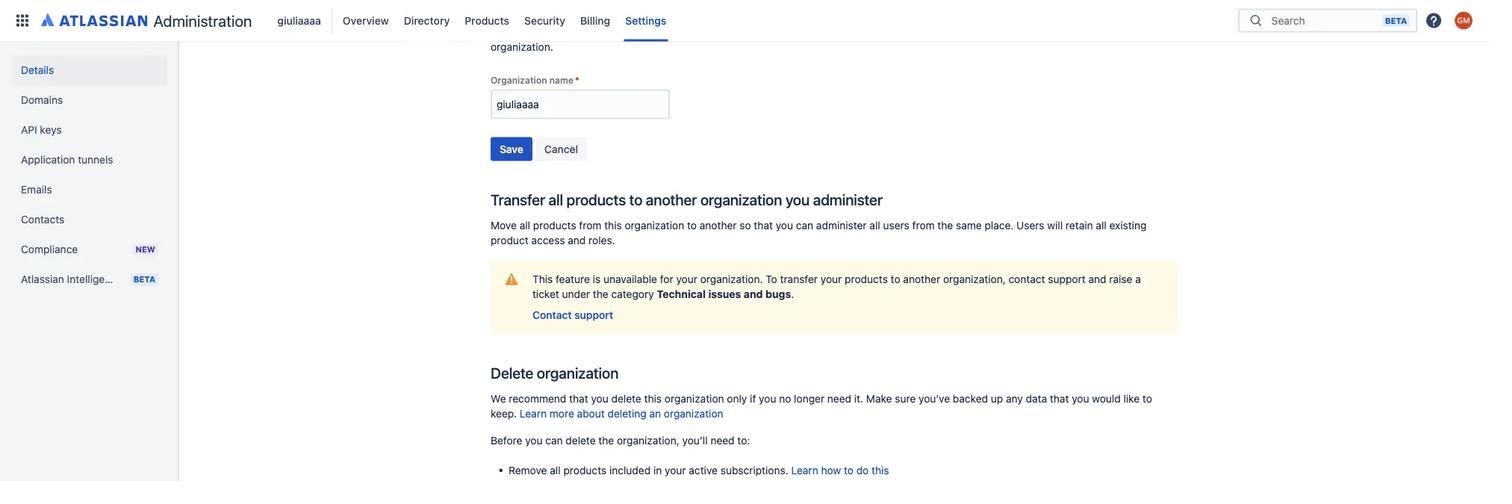 Task type: vqa. For each thing, say whether or not it's contained in the screenshot.
so at the top
yes



Task type: describe. For each thing, give the bounding box(es) containing it.
will inside your organization name is displayed in headings and emails sent to managed accounts. it will usually be the name of your company or organization.
[[922, 26, 938, 38]]

support inside this feature is unavailable for your organization. to transfer your products to another organization, contact support and raise a ticket under the category
[[1048, 273, 1086, 285]]

products for remove all products included in your active subscriptions. learn how to do this
[[564, 464, 607, 477]]

application tunnels
[[21, 154, 113, 166]]

your right transfer
[[821, 273, 842, 285]]

directory
[[404, 14, 450, 27]]

the inside move all products from this organization to another so that you can administer all users from the same place. users will retain all existing product access and roles.
[[938, 219, 953, 232]]

displayed
[[618, 26, 664, 38]]

global navigation element
[[9, 0, 1239, 41]]

.
[[791, 288, 794, 300]]

save
[[500, 143, 524, 155]]

only
[[727, 393, 747, 405]]

products for transfer all products to another organization you administer
[[567, 191, 626, 209]]

your left active
[[665, 464, 686, 477]]

need inside we recommend that you delete this organization only if you no longer need it. make sure you've backed up any data that you would like to keep.
[[828, 393, 852, 405]]

all left users
[[870, 219, 881, 232]]

emails link
[[12, 175, 167, 205]]

this
[[533, 273, 553, 285]]

for
[[660, 273, 674, 285]]

ticket
[[533, 288, 559, 300]]

appswitcher icon image
[[13, 12, 31, 30]]

it
[[913, 26, 919, 38]]

1 horizontal spatial name
[[578, 26, 604, 38]]

will inside move all products from this organization to another so that you can administer all users from the same place. users will retain all existing product access and roles.
[[1048, 219, 1063, 232]]

before
[[491, 434, 522, 447]]

application tunnels link
[[12, 145, 167, 175]]

cancel button
[[535, 137, 587, 161]]

bugs
[[766, 288, 791, 300]]

transfer
[[491, 191, 545, 209]]

2 from from the left
[[913, 219, 935, 232]]

we recommend that you delete this organization only if you no longer need it. make sure you've backed up any data that you would like to keep.
[[491, 393, 1153, 420]]

contacts link
[[12, 205, 167, 235]]

api keys link
[[12, 115, 167, 145]]

of
[[1040, 26, 1049, 38]]

0 vertical spatial administer
[[813, 191, 883, 209]]

billing
[[580, 14, 610, 27]]

products for move all products from this organization to another so that you can administer all users from the same place. users will retain all existing product access and roles.
[[533, 219, 576, 232]]

you right before
[[525, 434, 543, 447]]

1 vertical spatial in
[[654, 464, 662, 477]]

same
[[956, 219, 982, 232]]

save button
[[491, 137, 532, 161]]

overview link
[[338, 9, 393, 32]]

application
[[21, 154, 75, 166]]

products link
[[460, 9, 514, 32]]

or
[[1123, 26, 1133, 38]]

emails
[[21, 183, 52, 196]]

organization, inside this feature is unavailable for your organization. to transfer your products to another organization, contact support and raise a ticket under the category
[[943, 273, 1006, 285]]

this inside move all products from this organization to another so that you can administer all users from the same place. users will retain all existing product access and roles.
[[605, 219, 622, 232]]

delete organization
[[491, 365, 619, 382]]

all right retain
[[1096, 219, 1107, 232]]

1 horizontal spatial learn
[[791, 464, 819, 477]]

how
[[821, 464, 841, 477]]

you'll
[[682, 434, 708, 447]]

organization inside move all products from this organization to another so that you can administer all users from the same place. users will retain all existing product access and roles.
[[625, 219, 684, 232]]

a
[[1136, 273, 1141, 285]]

place.
[[985, 219, 1014, 232]]

you inside move all products from this organization to another so that you can administer all users from the same place. users will retain all existing product access and roles.
[[776, 219, 793, 232]]

0 horizontal spatial that
[[569, 393, 588, 405]]

sent
[[779, 26, 800, 38]]

roles.
[[589, 234, 615, 246]]

it.
[[854, 393, 864, 405]]

administration link
[[36, 9, 258, 32]]

learn more about deleting an organization
[[520, 407, 724, 420]]

and inside this feature is unavailable for your organization. to transfer your products to another organization, contact support and raise a ticket under the category
[[1089, 273, 1107, 285]]

domains
[[21, 94, 63, 106]]

this feature is unavailable for your organization. to transfer your products to another organization, contact support and raise a ticket under the category
[[533, 273, 1141, 300]]

if
[[750, 393, 756, 405]]

usually
[[940, 26, 974, 38]]

do
[[857, 464, 869, 477]]

company
[[1076, 26, 1120, 38]]

1 vertical spatial support
[[575, 309, 613, 321]]

move all products from this organization to another so that you can administer all users from the same place. users will retain all existing product access and roles.
[[491, 219, 1147, 246]]

organization. inside your organization name is displayed in headings and emails sent to managed accounts. it will usually be the name of your company or organization.
[[491, 41, 553, 53]]

accounts.
[[863, 26, 910, 38]]

subscriptions.
[[721, 464, 789, 477]]

to:
[[738, 434, 750, 447]]

administration
[[154, 11, 252, 30]]

directory link
[[399, 9, 454, 32]]

included
[[610, 464, 651, 477]]

technical
[[657, 288, 706, 300]]

compliance
[[21, 243, 78, 255]]

atlassian
[[21, 273, 64, 285]]

up
[[991, 393, 1003, 405]]

beta
[[1386, 16, 1407, 25]]

contact support link
[[533, 308, 613, 323]]

administer inside move all products from this organization to another so that you can administer all users from the same place. users will retain all existing product access and roles.
[[816, 219, 867, 232]]

access
[[531, 234, 565, 246]]

any
[[1006, 393, 1023, 405]]

about
[[577, 407, 605, 420]]

you up the about
[[591, 393, 609, 405]]

organization. inside this feature is unavailable for your organization. to transfer your products to another organization, contact support and raise a ticket under the category
[[701, 273, 763, 285]]

giuliaaaa
[[277, 14, 321, 27]]

transfer all products to another organization you administer
[[491, 191, 883, 209]]

organization name *
[[491, 75, 579, 86]]

learn how to do this link
[[791, 464, 889, 477]]

toggle navigation image
[[164, 60, 197, 90]]

an
[[650, 407, 661, 420]]

all for move all products from this organization to another so that you can administer all users from the same place. users will retain all existing product access and roles.
[[520, 219, 530, 232]]

settings
[[625, 14, 667, 27]]

emails
[[745, 26, 776, 38]]

retain
[[1066, 219, 1093, 232]]

organization
[[491, 75, 547, 86]]

in inside your organization name is displayed in headings and emails sent to managed accounts. it will usually be the name of your company or organization.
[[667, 26, 675, 38]]

giuliaaaa link
[[273, 9, 326, 32]]

users
[[883, 219, 910, 232]]



Task type: locate. For each thing, give the bounding box(es) containing it.
active
[[689, 464, 718, 477]]

1 vertical spatial can
[[546, 434, 563, 447]]

0 horizontal spatial will
[[922, 26, 938, 38]]

api
[[21, 124, 37, 136]]

organization, down an at bottom left
[[617, 434, 680, 447]]

to
[[766, 273, 777, 285]]

0 vertical spatial organization.
[[491, 41, 553, 53]]

the
[[992, 26, 1007, 38], [938, 219, 953, 232], [593, 288, 609, 300], [599, 434, 614, 447]]

settings link
[[621, 9, 671, 32]]

that inside move all products from this organization to another so that you can administer all users from the same place. users will retain all existing product access and roles.
[[754, 219, 773, 232]]

organization inside your organization name is displayed in headings and emails sent to managed accounts. it will usually be the name of your company or organization.
[[515, 26, 575, 38]]

sure
[[895, 393, 916, 405]]

1 vertical spatial need
[[711, 434, 735, 447]]

can inside move all products from this organization to another so that you can administer all users from the same place. users will retain all existing product access and roles.
[[796, 219, 814, 232]]

learn left how
[[791, 464, 819, 477]]

security link
[[520, 9, 570, 32]]

contact
[[1009, 273, 1046, 285]]

need
[[828, 393, 852, 405], [711, 434, 735, 447]]

2 vertical spatial this
[[872, 464, 889, 477]]

you right if
[[759, 393, 776, 405]]

0 horizontal spatial another
[[646, 191, 697, 209]]

move
[[491, 219, 517, 232]]

0 vertical spatial support
[[1048, 273, 1086, 285]]

you up move all products from this organization to another so that you can administer all users from the same place. users will retain all existing product access and roles.
[[786, 191, 810, 209]]

under
[[562, 288, 590, 300]]

None field
[[492, 91, 669, 118]]

delete
[[611, 393, 642, 405], [566, 434, 596, 447]]

1 horizontal spatial that
[[754, 219, 773, 232]]

0 vertical spatial will
[[922, 26, 938, 38]]

1 vertical spatial learn
[[791, 464, 819, 477]]

1 vertical spatial another
[[700, 219, 737, 232]]

unavailable
[[604, 273, 657, 285]]

new
[[136, 245, 155, 254]]

2 vertical spatial another
[[903, 273, 941, 285]]

to inside move all products from this organization to another so that you can administer all users from the same place. users will retain all existing product access and roles.
[[687, 219, 697, 232]]

is inside this feature is unavailable for your organization. to transfer your products to another organization, contact support and raise a ticket under the category
[[593, 273, 601, 285]]

1 vertical spatial organization,
[[617, 434, 680, 447]]

1 vertical spatial will
[[1048, 219, 1063, 232]]

products inside move all products from this organization to another so that you can administer all users from the same place. users will retain all existing product access and roles.
[[533, 219, 576, 232]]

delete inside we recommend that you delete this organization only if you no longer need it. make sure you've backed up any data that you would like to keep.
[[611, 393, 642, 405]]

all for remove all products included in your active subscriptions. learn how to do this
[[550, 464, 561, 477]]

learn more about deleting an organization link
[[520, 407, 724, 420]]

that up the about
[[569, 393, 588, 405]]

products up roles. in the left of the page
[[567, 191, 626, 209]]

you
[[786, 191, 810, 209], [776, 219, 793, 232], [591, 393, 609, 405], [759, 393, 776, 405], [1072, 393, 1090, 405], [525, 434, 543, 447]]

contact support
[[533, 309, 613, 321]]

deleting
[[608, 407, 647, 420]]

1 horizontal spatial delete
[[611, 393, 642, 405]]

2 horizontal spatial that
[[1050, 393, 1069, 405]]

contacts
[[21, 213, 64, 226]]

another inside this feature is unavailable for your organization. to transfer your products to another organization, contact support and raise a ticket under the category
[[903, 273, 941, 285]]

products down users
[[845, 273, 888, 285]]

recommend
[[509, 393, 566, 405]]

can up transfer
[[796, 219, 814, 232]]

is right 'feature'
[[593, 273, 601, 285]]

you left would
[[1072, 393, 1090, 405]]

and
[[725, 26, 743, 38], [568, 234, 586, 246], [1089, 273, 1107, 285], [744, 288, 763, 300]]

learn
[[520, 407, 547, 420], [791, 464, 819, 477]]

organization inside we recommend that you delete this organization only if you no longer need it. make sure you've backed up any data that you would like to keep.
[[665, 393, 724, 405]]

administer
[[813, 191, 883, 209], [816, 219, 867, 232]]

organization, left contact
[[943, 273, 1006, 285]]

delete
[[491, 365, 534, 382]]

name
[[578, 26, 604, 38], [1010, 26, 1037, 38], [550, 75, 574, 86]]

1 horizontal spatial support
[[1048, 273, 1086, 285]]

1 horizontal spatial organization,
[[943, 273, 1006, 285]]

details
[[21, 64, 54, 76]]

1 vertical spatial delete
[[566, 434, 596, 447]]

to inside your organization name is displayed in headings and emails sent to managed accounts. it will usually be the name of your company or organization.
[[803, 26, 813, 38]]

2 horizontal spatial another
[[903, 273, 941, 285]]

search icon image
[[1247, 13, 1265, 28]]

transfer
[[780, 273, 818, 285]]

support right contact
[[1048, 273, 1086, 285]]

overview
[[343, 14, 389, 27]]

products
[[567, 191, 626, 209], [533, 219, 576, 232], [845, 273, 888, 285], [564, 464, 607, 477]]

the right be
[[992, 26, 1007, 38]]

remove all products included in your active subscriptions. learn how to do this
[[509, 464, 889, 477]]

0 horizontal spatial is
[[593, 273, 601, 285]]

organization.
[[491, 41, 553, 53], [701, 273, 763, 285]]

1 horizontal spatial another
[[700, 219, 737, 232]]

products left included
[[564, 464, 607, 477]]

1 vertical spatial is
[[593, 273, 601, 285]]

Search field
[[1267, 7, 1383, 34]]

from right users
[[913, 219, 935, 232]]

beta
[[134, 275, 155, 284]]

the inside your organization name is displayed in headings and emails sent to managed accounts. it will usually be the name of your company or organization.
[[992, 26, 1007, 38]]

organization. up the technical issues and bugs .
[[701, 273, 763, 285]]

data
[[1026, 393, 1047, 405]]

api keys
[[21, 124, 62, 136]]

and left roles. in the left of the page
[[568, 234, 586, 246]]

0 horizontal spatial organization,
[[617, 434, 680, 447]]

1 horizontal spatial can
[[796, 219, 814, 232]]

account image
[[1455, 12, 1473, 30]]

1 horizontal spatial will
[[1048, 219, 1063, 232]]

security
[[524, 14, 565, 27]]

this up roles. in the left of the page
[[605, 219, 622, 232]]

contact
[[533, 309, 572, 321]]

that right so at the top
[[754, 219, 773, 232]]

your
[[1052, 26, 1073, 38], [676, 273, 698, 285], [821, 273, 842, 285], [665, 464, 686, 477]]

the right under
[[593, 288, 609, 300]]

0 horizontal spatial from
[[579, 219, 602, 232]]

organization,
[[943, 273, 1006, 285], [617, 434, 680, 447]]

we
[[491, 393, 506, 405]]

0 horizontal spatial delete
[[566, 434, 596, 447]]

backed
[[953, 393, 988, 405]]

issues
[[708, 288, 741, 300]]

0 horizontal spatial learn
[[520, 407, 547, 420]]

no
[[779, 393, 791, 405]]

need left to:
[[711, 434, 735, 447]]

administer left users
[[816, 219, 867, 232]]

will left retain
[[1048, 219, 1063, 232]]

remove
[[509, 464, 547, 477]]

and left raise
[[1089, 273, 1107, 285]]

1 horizontal spatial this
[[644, 393, 662, 405]]

0 horizontal spatial in
[[654, 464, 662, 477]]

0 vertical spatial organization,
[[943, 273, 1006, 285]]

administration banner
[[0, 0, 1490, 42]]

0 vertical spatial delete
[[611, 393, 642, 405]]

0 vertical spatial need
[[828, 393, 852, 405]]

intelligence
[[67, 273, 122, 285]]

administer up move all products from this organization to another so that you can administer all users from the same place. users will retain all existing product access and roles.
[[813, 191, 883, 209]]

your up technical on the left bottom of the page
[[676, 273, 698, 285]]

the inside this feature is unavailable for your organization. to transfer your products to another organization, contact support and raise a ticket under the category
[[593, 288, 609, 300]]

0 horizontal spatial need
[[711, 434, 735, 447]]

in left headings
[[667, 26, 675, 38]]

that right data
[[1050, 393, 1069, 405]]

cancel
[[544, 143, 578, 155]]

products inside this feature is unavailable for your organization. to transfer your products to another organization, contact support and raise a ticket under the category
[[845, 273, 888, 285]]

1 vertical spatial organization.
[[701, 273, 763, 285]]

the left same
[[938, 219, 953, 232]]

organization
[[515, 26, 575, 38], [701, 191, 782, 209], [625, 219, 684, 232], [537, 365, 619, 382], [665, 393, 724, 405], [664, 407, 724, 420]]

will right it
[[922, 26, 938, 38]]

0 vertical spatial another
[[646, 191, 697, 209]]

organization. down your
[[491, 41, 553, 53]]

all right remove
[[550, 464, 561, 477]]

1 horizontal spatial organization.
[[701, 273, 763, 285]]

1 from from the left
[[579, 219, 602, 232]]

domains link
[[12, 85, 167, 115]]

delete up the deleting
[[611, 393, 642, 405]]

0 vertical spatial in
[[667, 26, 675, 38]]

0 vertical spatial can
[[796, 219, 814, 232]]

products
[[465, 14, 509, 27]]

and inside move all products from this organization to another so that you can administer all users from the same place. users will retain all existing product access and roles.
[[568, 234, 586, 246]]

delete down the about
[[566, 434, 596, 447]]

need left the it.
[[828, 393, 852, 405]]

another inside move all products from this organization to another so that you can administer all users from the same place. users will retain all existing product access and roles.
[[700, 219, 737, 232]]

is left displayed
[[607, 26, 615, 38]]

0 horizontal spatial organization.
[[491, 41, 553, 53]]

in right included
[[654, 464, 662, 477]]

0 vertical spatial learn
[[520, 407, 547, 420]]

to inside this feature is unavailable for your organization. to transfer your products to another organization, contact support and raise a ticket under the category
[[891, 273, 901, 285]]

learn down recommend
[[520, 407, 547, 420]]

atlassian image
[[41, 10, 148, 28], [41, 10, 148, 28]]

the down learn more about deleting an organization link
[[599, 434, 614, 447]]

your organization name is displayed in headings and emails sent to managed accounts. it will usually be the name of your company or organization.
[[491, 26, 1133, 53]]

this inside we recommend that you delete this organization only if you no longer need it. make sure you've backed up any data that you would like to keep.
[[644, 393, 662, 405]]

this right do
[[872, 464, 889, 477]]

support
[[1048, 273, 1086, 285], [575, 309, 613, 321]]

1 vertical spatial administer
[[816, 219, 867, 232]]

and left the bugs
[[744, 288, 763, 300]]

products up access
[[533, 219, 576, 232]]

you right so at the top
[[776, 219, 793, 232]]

is inside your organization name is displayed in headings and emails sent to managed accounts. it will usually be the name of your company or organization.
[[607, 26, 615, 38]]

from up roles. in the left of the page
[[579, 219, 602, 232]]

1 horizontal spatial in
[[667, 26, 675, 38]]

can down more
[[546, 434, 563, 447]]

help icon image
[[1425, 12, 1443, 30]]

name right security link
[[578, 26, 604, 38]]

0 vertical spatial this
[[605, 219, 622, 232]]

1 horizontal spatial from
[[913, 219, 935, 232]]

all right transfer
[[549, 191, 563, 209]]

is
[[607, 26, 615, 38], [593, 273, 601, 285]]

technical issues and bugs .
[[657, 288, 794, 300]]

0 horizontal spatial this
[[605, 219, 622, 232]]

*
[[575, 75, 579, 86]]

your right the of
[[1052, 26, 1073, 38]]

headings
[[678, 26, 722, 38]]

your inside your organization name is displayed in headings and emails sent to managed accounts. it will usually be the name of your company or organization.
[[1052, 26, 1073, 38]]

before you can delete the organization, you'll need to:
[[491, 434, 750, 447]]

2 horizontal spatial name
[[1010, 26, 1037, 38]]

to inside we recommend that you delete this organization only if you no longer need it. make sure you've backed up any data that you would like to keep.
[[1143, 393, 1153, 405]]

and left 'emails'
[[725, 26, 743, 38]]

from
[[579, 219, 602, 232], [913, 219, 935, 232]]

1 vertical spatial this
[[644, 393, 662, 405]]

1 horizontal spatial need
[[828, 393, 852, 405]]

that
[[754, 219, 773, 232], [569, 393, 588, 405], [1050, 393, 1069, 405]]

support down under
[[575, 309, 613, 321]]

category
[[611, 288, 654, 300]]

billing link
[[576, 9, 615, 32]]

0 horizontal spatial can
[[546, 434, 563, 447]]

tunnels
[[78, 154, 113, 166]]

1 horizontal spatial is
[[607, 26, 615, 38]]

0 horizontal spatial support
[[575, 309, 613, 321]]

all for transfer all products to another organization you administer
[[549, 191, 563, 209]]

existing
[[1110, 219, 1147, 232]]

managed
[[815, 26, 860, 38]]

this up an at bottom left
[[644, 393, 662, 405]]

2 horizontal spatial this
[[872, 464, 889, 477]]

name left the of
[[1010, 26, 1037, 38]]

name left the *
[[550, 75, 574, 86]]

all
[[549, 191, 563, 209], [520, 219, 530, 232], [870, 219, 881, 232], [1096, 219, 1107, 232], [550, 464, 561, 477]]

details link
[[12, 55, 167, 85]]

longer
[[794, 393, 825, 405]]

this
[[605, 219, 622, 232], [644, 393, 662, 405], [872, 464, 889, 477]]

all right the move
[[520, 219, 530, 232]]

product
[[491, 234, 529, 246]]

and inside your organization name is displayed in headings and emails sent to managed accounts. it will usually be the name of your company or organization.
[[725, 26, 743, 38]]

0 vertical spatial is
[[607, 26, 615, 38]]

atlassian intelligence
[[21, 273, 122, 285]]

0 horizontal spatial name
[[550, 75, 574, 86]]



